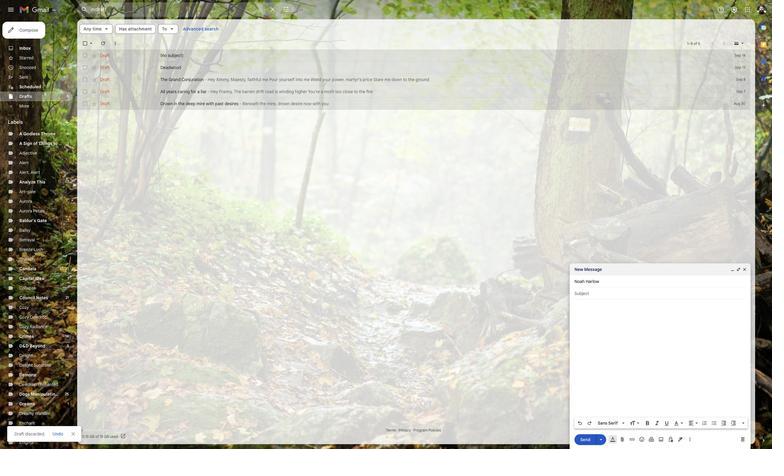 Task type: locate. For each thing, give the bounding box(es) containing it.
new message
[[575, 267, 602, 273]]

30
[[742, 101, 746, 106]]

sign
[[23, 141, 32, 146]]

2 delight from the top
[[19, 363, 33, 368]]

breeze lush link
[[19, 247, 43, 253]]

sep for (no subject)
[[735, 53, 742, 58]]

draft for all years caring for a liar
[[100, 89, 110, 94]]

footer
[[77, 428, 751, 440]]

1 horizontal spatial me
[[304, 77, 310, 82]]

alert up analyze this link
[[31, 170, 40, 175]]

deep
[[186, 101, 196, 107]]

2 21 from the top
[[66, 296, 69, 300]]

with left you on the left of page
[[313, 101, 321, 107]]

1 horizontal spatial to
[[354, 89, 358, 94]]

godless
[[23, 131, 40, 137]]

to right close
[[354, 89, 358, 94]]

sep left 13
[[735, 65, 742, 70]]

delight down d&d
[[19, 353, 33, 359]]

3 cozy from the top
[[19, 324, 29, 330]]

enigma link
[[19, 440, 33, 446]]

collapse
[[19, 286, 36, 291]]

baldur's
[[19, 218, 36, 224]]

0 horizontal spatial me
[[262, 77, 268, 82]]

insert signature image
[[678, 437, 684, 443]]

1 horizontal spatial of
[[95, 435, 99, 439]]

1 aurora from the top
[[19, 199, 32, 204]]

2 horizontal spatial to
[[403, 77, 407, 82]]

a left moth
[[321, 89, 323, 94]]

delight down the "delight" "link"
[[19, 363, 33, 368]]

demons
[[19, 373, 36, 378]]

crimes link
[[19, 334, 34, 340]]

higher
[[295, 89, 307, 94]]

candela
[[19, 266, 36, 272]]

serif
[[609, 421, 618, 426]]

council notes
[[19, 295, 48, 301]]

dreamy wander
[[19, 411, 50, 417]]

None search field
[[77, 2, 295, 17]]

radiance
[[30, 324, 48, 330]]

compose
[[19, 27, 38, 33]]

advanced search
[[183, 26, 219, 32]]

scheduled
[[19, 84, 41, 90]]

1 a from the top
[[19, 131, 22, 137]]

0 vertical spatial 14
[[743, 53, 746, 58]]

1 horizontal spatial with
[[313, 101, 321, 107]]

1 for scheduled
[[67, 85, 69, 89]]

cozy up crimes
[[19, 324, 29, 330]]

the left grand
[[161, 77, 168, 82]]

0 horizontal spatial of
[[33, 141, 38, 146]]

1 row from the top
[[77, 49, 751, 62]]

2 cozy from the top
[[19, 315, 29, 320]]

14 up 13
[[743, 53, 746, 58]]

0 vertical spatial to
[[403, 77, 407, 82]]

main content containing any time
[[77, 19, 756, 445]]

aurora petals link
[[19, 209, 45, 214]]

1 vertical spatial the
[[234, 89, 241, 94]]

me right the into
[[304, 77, 310, 82]]

enchanted link
[[19, 431, 40, 436]]

d&d
[[19, 344, 29, 349]]

dewdrop up radiance
[[30, 315, 47, 320]]

2 horizontal spatial of
[[694, 41, 698, 46]]

· right privacy link
[[412, 429, 413, 433]]

all years caring for a liar - hey franny, the barren drift road is winding higher you're a moth too close to the fire
[[161, 89, 373, 94]]

1 a from the left
[[197, 89, 200, 94]]

art-gate
[[19, 189, 36, 195]]

1 vertical spatial to
[[354, 89, 358, 94]]

0 horizontal spatial a
[[197, 89, 200, 94]]

14 inside labels navigation
[[65, 334, 69, 339]]

2 horizontal spatial 5
[[699, 41, 701, 46]]

redo ‪(⌘y)‬ image
[[587, 421, 593, 427]]

liar
[[201, 89, 207, 94]]

1 vertical spatial enchanted
[[19, 431, 40, 436]]

2 me from the left
[[304, 77, 310, 82]]

delight for the "delight" "link"
[[19, 353, 33, 359]]

main menu image
[[7, 6, 14, 13]]

14 up 3
[[65, 334, 69, 339]]

2 vertical spatial of
[[95, 435, 99, 439]]

1 me from the left
[[262, 77, 268, 82]]

gb right 0.15
[[90, 435, 95, 439]]

0 vertical spatial a
[[19, 131, 22, 137]]

sep for deadwood
[[735, 65, 742, 70]]

to left come
[[53, 141, 58, 146]]

ground
[[416, 77, 430, 82]]

2 vertical spatial to
[[53, 141, 58, 146]]

terms
[[386, 429, 396, 433]]

advanced search options image
[[280, 3, 292, 15]]

1 horizontal spatial ·
[[412, 429, 413, 433]]

-
[[205, 77, 207, 82], [208, 89, 210, 94], [240, 101, 242, 107]]

settings image
[[731, 6, 738, 13]]

0 horizontal spatial alert
[[19, 160, 29, 166]]

Search mail text field
[[91, 7, 266, 13]]

0 vertical spatial cozy
[[19, 305, 29, 311]]

cozy radiance
[[19, 324, 48, 330]]

of inside labels navigation
[[33, 141, 38, 146]]

- up liar at the left top of the page
[[205, 77, 207, 82]]

come
[[59, 141, 71, 146]]

analyze this
[[19, 180, 45, 185]]

2 a from the left
[[321, 89, 323, 94]]

0 horizontal spatial the
[[161, 77, 168, 82]]

None checkbox
[[82, 40, 88, 46], [82, 65, 88, 71], [82, 101, 88, 107], [82, 40, 88, 46], [82, 65, 88, 71], [82, 101, 88, 107]]

4 row from the top
[[77, 86, 751, 98]]

toggle confidential mode image
[[668, 437, 674, 443]]

hey left ximmy,
[[208, 77, 215, 82]]

refresh image
[[100, 40, 106, 46]]

2 row from the top
[[77, 62, 751, 74]]

14
[[743, 53, 746, 58], [65, 334, 69, 339]]

0 horizontal spatial 5
[[67, 94, 69, 99]]

·
[[397, 429, 398, 433], [412, 429, 413, 433]]

0 horizontal spatial ·
[[397, 429, 398, 433]]

insert photo image
[[659, 437, 665, 443]]

with right mire
[[206, 101, 214, 107]]

1 vertical spatial cozy
[[19, 315, 29, 320]]

discarded.
[[25, 432, 45, 437]]

2 aurora from the top
[[19, 209, 32, 214]]

to inside labels navigation
[[53, 141, 58, 146]]

draft for deadwood
[[100, 65, 110, 70]]

cozy down cozy 'link'
[[19, 315, 29, 320]]

brutality link
[[19, 257, 35, 262]]

0 vertical spatial 21
[[66, 267, 69, 271]]

cozy
[[19, 305, 29, 311], [19, 315, 29, 320], [19, 324, 29, 330]]

minimize image
[[731, 267, 735, 272]]

1 vertical spatial 21
[[66, 296, 69, 300]]

starred
[[19, 55, 34, 61]]

now
[[304, 101, 312, 107]]

more image
[[112, 40, 118, 46]]

cozy for cozy radiance
[[19, 324, 29, 330]]

me right stare at the left top
[[385, 77, 391, 82]]

dewdrop down 'demons'
[[19, 382, 37, 388]]

alert up alert,
[[19, 160, 29, 166]]

numbered list ‪(⌘⇧7)‬ image
[[702, 421, 708, 427]]

2 horizontal spatial me
[[385, 77, 391, 82]]

enchanted down enchant
[[19, 431, 40, 436]]

cozy link
[[19, 305, 29, 311]]

–
[[689, 41, 691, 46]]

of left 15
[[95, 435, 99, 439]]

1 horizontal spatial 5
[[691, 41, 693, 46]]

sep 14
[[735, 53, 746, 58]]

you
[[322, 101, 329, 107]]

0 vertical spatial aurora
[[19, 199, 32, 204]]

footer containing terms
[[77, 428, 751, 440]]

me left pour
[[262, 77, 268, 82]]

row
[[77, 49, 751, 62], [77, 62, 751, 74], [77, 74, 751, 86], [77, 86, 751, 98], [77, 98, 751, 110]]

2 vertical spatial -
[[240, 101, 242, 107]]

1 vertical spatial a
[[19, 141, 22, 146]]

None checkbox
[[82, 53, 88, 59], [82, 77, 88, 83], [82, 89, 88, 95], [82, 53, 88, 59], [82, 77, 88, 83], [82, 89, 88, 95]]

0 vertical spatial delight
[[19, 353, 33, 359]]

aurora down art-gate link
[[19, 199, 32, 204]]

5 row from the top
[[77, 98, 751, 110]]

sep down toggle split pane mode icon
[[735, 53, 742, 58]]

dewdrop enchanted
[[19, 382, 58, 388]]

breeze
[[19, 247, 33, 253]]

draft for the grand conjuration
[[100, 77, 110, 82]]

147
[[63, 46, 69, 50]]

0 vertical spatial hey
[[208, 77, 215, 82]]

1 delight from the top
[[19, 353, 33, 359]]

grand
[[169, 77, 181, 82]]

sep left 8
[[737, 77, 743, 82]]

0 horizontal spatial to
[[53, 141, 58, 146]]

a right for
[[197, 89, 200, 94]]

1 vertical spatial of
[[33, 141, 38, 146]]

last account activity: 17 hours ago details
[[689, 429, 745, 439]]

1 for baldur's gate
[[67, 218, 69, 223]]

gb
[[90, 435, 95, 439], [104, 435, 109, 439]]

sans serif
[[598, 421, 618, 426]]

2 vertical spatial cozy
[[19, 324, 29, 330]]

to right 'down'
[[403, 77, 407, 82]]

- right liar at the left top of the page
[[208, 89, 210, 94]]

to
[[403, 77, 407, 82], [354, 89, 358, 94], [53, 141, 58, 146]]

hey right liar at the left top of the page
[[211, 89, 218, 94]]

a sign of things to come
[[19, 141, 71, 146]]

a left sign
[[19, 141, 22, 146]]

tab list
[[756, 19, 773, 428]]

discard draft ‪(⌘⇧d)‬ image
[[740, 437, 746, 443]]

snoozed link
[[19, 65, 36, 70]]

0 horizontal spatial with
[[206, 101, 214, 107]]

activity:
[[711, 429, 724, 433]]

harlow
[[586, 279, 600, 285]]

1 horizontal spatial gb
[[104, 435, 109, 439]]

road
[[265, 89, 274, 94]]

aurora link
[[19, 199, 32, 204]]

1 vertical spatial alert
[[31, 170, 40, 175]]

0 horizontal spatial -
[[205, 77, 207, 82]]

sep for all years caring for a liar
[[737, 89, 743, 94]]

indent more ‪(⌘])‬ image
[[731, 421, 737, 427]]

attach files image
[[620, 437, 626, 443]]

1 horizontal spatial 14
[[743, 53, 746, 58]]

the left barren in the left top of the page
[[234, 89, 241, 94]]

a godless throne
[[19, 131, 56, 137]]

power,
[[332, 77, 345, 82]]

hours
[[729, 429, 738, 433]]

3 me from the left
[[385, 77, 391, 82]]

more button
[[0, 101, 72, 111]]

the right 'in'
[[178, 101, 185, 107]]

aurora down aurora link
[[19, 209, 32, 214]]

· right terms
[[397, 429, 398, 433]]

main content
[[77, 19, 756, 445]]

1 horizontal spatial alert
[[31, 170, 40, 175]]

a for a godless throne
[[19, 131, 22, 137]]

1 horizontal spatial a
[[321, 89, 323, 94]]

martyr's
[[346, 77, 362, 82]]

with
[[206, 101, 214, 107], [313, 101, 321, 107]]

sep left 7
[[737, 89, 743, 94]]

1 21 from the top
[[66, 267, 69, 271]]

any
[[84, 26, 91, 32]]

clear search image
[[267, 3, 279, 15]]

2 a from the top
[[19, 141, 22, 146]]

of right sign
[[33, 141, 38, 146]]

cozy down council
[[19, 305, 29, 311]]

8
[[744, 77, 746, 82]]

1 for capital idea
[[67, 276, 69, 281]]

crimes
[[19, 334, 34, 340]]

new message dialog
[[570, 264, 751, 450]]

alert
[[7, 14, 763, 442]]

drown
[[278, 101, 290, 107]]

0 horizontal spatial gb
[[90, 435, 95, 439]]

1 vertical spatial 14
[[65, 334, 69, 339]]

0 horizontal spatial 14
[[65, 334, 69, 339]]

past
[[215, 101, 224, 107]]

of right –
[[694, 41, 698, 46]]

1 cozy from the top
[[19, 305, 29, 311]]

1 vertical spatial delight
[[19, 363, 33, 368]]

scheduled link
[[19, 84, 41, 90]]

dogs manipulating time link
[[19, 392, 69, 397]]

gb right 15
[[104, 435, 109, 439]]

formatting options toolbar
[[575, 418, 748, 429]]

enchanted up manipulating
[[38, 382, 58, 388]]

the left "mire,"
[[260, 101, 266, 107]]

- right desires at the top left
[[240, 101, 242, 107]]

toggle split pane mode image
[[734, 40, 740, 46]]

fire
[[367, 89, 373, 94]]

1 vertical spatial aurora
[[19, 209, 32, 214]]

labels
[[8, 120, 23, 126]]

wield
[[311, 77, 321, 82]]

1 vertical spatial -
[[208, 89, 210, 94]]

years
[[166, 89, 177, 94]]

1 vertical spatial dewdrop
[[19, 382, 37, 388]]

a left godless
[[19, 131, 22, 137]]



Task type: vqa. For each thing, say whether or not it's contained in the screenshot.
the Scheduled link
yes



Task type: describe. For each thing, give the bounding box(es) containing it.
0 vertical spatial alert
[[19, 160, 29, 166]]

of for 0.15 gb of 15 gb used
[[95, 435, 99, 439]]

1 gb from the left
[[90, 435, 95, 439]]

drift
[[256, 89, 264, 94]]

is
[[275, 89, 278, 94]]

draft for (no subject)
[[100, 53, 110, 58]]

baldur's gate link
[[19, 218, 47, 224]]

0 vertical spatial the
[[161, 77, 168, 82]]

0 vertical spatial dewdrop
[[30, 315, 47, 320]]

aug 30
[[734, 101, 746, 106]]

message
[[585, 267, 602, 273]]

21 for council notes
[[66, 296, 69, 300]]

franny,
[[219, 89, 233, 94]]

the left ground
[[408, 77, 415, 82]]

sep 8
[[737, 77, 746, 82]]

ago
[[739, 429, 745, 433]]

cozy dewdrop
[[19, 315, 47, 320]]

(no
[[161, 53, 167, 58]]

any time
[[84, 26, 102, 32]]

1 for dreams
[[67, 402, 69, 407]]

1 for a sign of things to come
[[67, 141, 69, 146]]

17
[[725, 429, 728, 433]]

2 · from the left
[[412, 429, 413, 433]]

gate
[[37, 218, 47, 224]]

art-gate link
[[19, 189, 36, 195]]

your
[[323, 77, 331, 82]]

the left fire
[[359, 89, 366, 94]]

to for close
[[354, 89, 358, 94]]

ximmy,
[[216, 77, 230, 82]]

bulleted list ‪(⌘⇧8)‬ image
[[712, 421, 718, 427]]

Message Body text field
[[575, 303, 746, 416]]

sans serif option
[[597, 421, 621, 427]]

any time button
[[80, 24, 113, 34]]

delight link
[[19, 353, 33, 359]]

stare
[[374, 77, 384, 82]]

1 vertical spatial hey
[[211, 89, 218, 94]]

this
[[37, 180, 45, 185]]

sep for the grand conjuration
[[737, 77, 743, 82]]

more formatting options image
[[741, 421, 747, 427]]

close image
[[743, 267, 748, 272]]

faithful
[[248, 77, 261, 82]]

inbox link
[[19, 46, 31, 51]]

winding
[[279, 89, 294, 94]]

drafts
[[19, 94, 32, 99]]

program
[[414, 429, 428, 433]]

1 · from the left
[[397, 429, 398, 433]]

capital idea
[[19, 276, 44, 282]]

sunshine
[[34, 363, 51, 368]]

bold ‪(⌘b)‬ image
[[645, 421, 651, 427]]

the grand conjuration - hey ximmy, majesty, faithful me pour yourself into me wield your power, martyr's price stare me down to the ground
[[161, 77, 430, 82]]

dreamy wander link
[[19, 411, 50, 417]]

brutality
[[19, 257, 35, 262]]

cozy radiance link
[[19, 324, 48, 330]]

0.15 gb of 15 gb used
[[82, 435, 118, 439]]

noah harlow
[[575, 279, 600, 285]]

labels navigation
[[0, 19, 77, 450]]

3 row from the top
[[77, 74, 751, 86]]

insert link ‪(⌘k)‬ image
[[630, 437, 636, 443]]

last
[[689, 429, 696, 433]]

notes
[[36, 295, 48, 301]]

of for a sign of things to come
[[33, 141, 38, 146]]

insert files using drive image
[[649, 437, 655, 443]]

alert containing draft discarded.
[[7, 14, 763, 442]]

yourself
[[279, 77, 295, 82]]

italic ‪(⌘i)‬ image
[[655, 421, 661, 427]]

underline ‪(⌘u)‬ image
[[664, 421, 670, 427]]

all
[[161, 89, 165, 94]]

(no subject) link
[[161, 53, 718, 59]]

has
[[119, 26, 127, 32]]

delight for delight sunshine
[[19, 363, 33, 368]]

to for down
[[403, 77, 407, 82]]

send
[[581, 437, 591, 443]]

15
[[100, 435, 103, 439]]

advanced
[[183, 26, 204, 32]]

2 with from the left
[[313, 101, 321, 107]]

dogs
[[19, 392, 30, 397]]

1 horizontal spatial the
[[234, 89, 241, 94]]

footer inside main content
[[77, 428, 751, 440]]

used
[[110, 435, 118, 439]]

3
[[67, 344, 69, 349]]

1 with from the left
[[206, 101, 214, 107]]

sep 13
[[735, 65, 746, 70]]

noah
[[575, 279, 585, 285]]

manipulating
[[31, 392, 58, 397]]

1 inside main content
[[688, 41, 689, 46]]

undo ‪(⌘z)‬ image
[[577, 421, 583, 427]]

insert emoji ‪(⌘⇧2)‬ image
[[639, 437, 645, 443]]

search mail image
[[79, 4, 90, 15]]

mire
[[197, 101, 205, 107]]

draft discarded.
[[14, 432, 45, 437]]

more send options image
[[598, 437, 604, 443]]

art-
[[19, 189, 27, 195]]

alert, alert link
[[19, 170, 40, 175]]

policies
[[429, 429, 441, 433]]

inbox
[[19, 46, 31, 51]]

support image
[[718, 6, 725, 13]]

0 vertical spatial of
[[694, 41, 698, 46]]

sep 7
[[737, 89, 746, 94]]

throne
[[41, 131, 56, 137]]

a for a sign of things to come
[[19, 141, 22, 146]]

undo
[[53, 432, 63, 437]]

more options image
[[689, 437, 692, 443]]

things
[[38, 141, 52, 146]]

indent less ‪(⌘[)‬ image
[[721, 421, 727, 427]]

collapse link
[[19, 286, 36, 291]]

aurora for aurora petals
[[19, 209, 32, 214]]

0 vertical spatial enchanted
[[38, 382, 58, 388]]

dreams
[[19, 402, 35, 407]]

cozy for cozy dewdrop
[[19, 315, 29, 320]]

1 for analyze this
[[67, 180, 69, 184]]

to
[[162, 26, 167, 32]]

2 gb from the left
[[104, 435, 109, 439]]

subject)
[[168, 53, 184, 58]]

demons link
[[19, 373, 36, 378]]

2 horizontal spatial -
[[240, 101, 242, 107]]

aurora petals
[[19, 209, 45, 214]]

privacy link
[[399, 429, 411, 433]]

starred link
[[19, 55, 34, 61]]

baldur's gate
[[19, 218, 47, 224]]

gmail image
[[19, 4, 52, 16]]

drown in the deep mire with past desires - beneath the mire, drown desire now with you
[[161, 101, 329, 107]]

pour
[[269, 77, 278, 82]]

attachment
[[128, 26, 152, 32]]

mire,
[[267, 101, 277, 107]]

0 vertical spatial -
[[205, 77, 207, 82]]

labels heading
[[8, 120, 64, 126]]

conjuration
[[182, 77, 204, 82]]

13
[[743, 65, 746, 70]]

search
[[205, 26, 219, 32]]

dewdrop enchanted link
[[19, 382, 58, 388]]

4
[[67, 132, 69, 136]]

pop out image
[[737, 267, 742, 272]]

gate
[[27, 189, 36, 195]]

compose button
[[2, 22, 45, 39]]

cozy for cozy 'link'
[[19, 305, 29, 311]]

aurora for aurora link
[[19, 199, 32, 204]]

price
[[363, 77, 373, 82]]

draft for drown in the deep mire with past desires
[[100, 101, 110, 107]]

follow link to manage storage image
[[120, 434, 126, 440]]

d&d beyond
[[19, 344, 45, 349]]

desire
[[291, 101, 303, 107]]

for
[[191, 89, 196, 94]]

capital
[[19, 276, 34, 282]]

21 for candela
[[66, 267, 69, 271]]

5 inside labels navigation
[[67, 94, 69, 99]]

14 inside main content
[[743, 53, 746, 58]]

Subject field
[[575, 291, 746, 297]]

betrayal
[[19, 238, 35, 243]]

1 horizontal spatial -
[[208, 89, 210, 94]]



